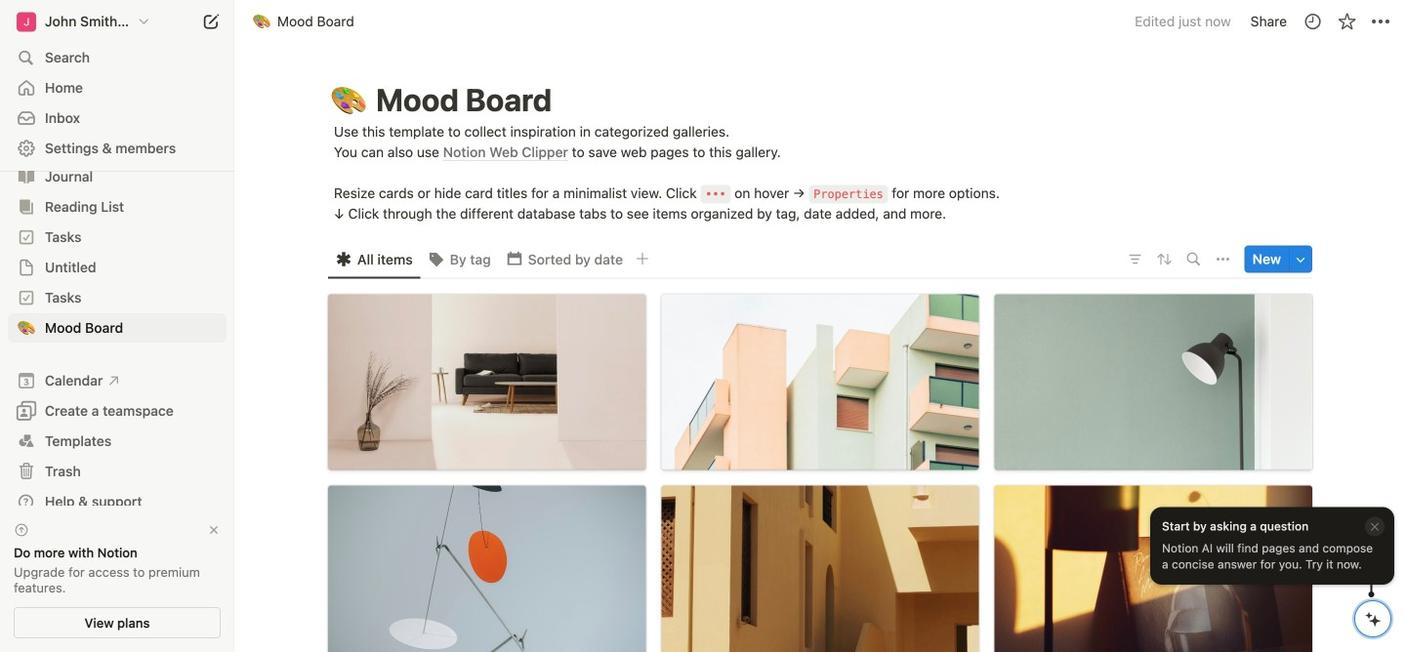 Task type: describe. For each thing, give the bounding box(es) containing it.
favorite image
[[1338, 12, 1357, 31]]

filter image
[[1128, 251, 1144, 267]]

3 open image from the top
[[21, 322, 32, 334]]

1 horizontal spatial 🎨 image
[[253, 10, 271, 33]]

new page image
[[199, 10, 223, 33]]

🎨 change page icon image
[[17, 317, 36, 340]]

3 tab from the left
[[499, 246, 631, 273]]

1 open image from the top
[[21, 171, 32, 183]]

search image
[[1188, 252, 1201, 266]]

🎨 image
[[331, 78, 366, 124]]

1 tab from the left
[[328, 246, 421, 273]]

2 open image from the top
[[21, 262, 32, 274]]

sort image
[[1155, 249, 1175, 270]]



Task type: vqa. For each thing, say whether or not it's contained in the screenshot.
second Close image from the bottom
no



Task type: locate. For each thing, give the bounding box(es) containing it.
dismiss image
[[207, 524, 221, 537]]

tab list
[[328, 240, 1122, 279]]

1 vertical spatial open image
[[21, 262, 32, 274]]

add view image
[[636, 252, 650, 266]]

0 vertical spatial open image
[[21, 171, 32, 183]]

open image
[[21, 171, 32, 183], [21, 262, 32, 274], [21, 322, 32, 334]]

0 horizontal spatial 🎨 image
[[18, 317, 35, 340]]

🎨 image
[[253, 10, 271, 33], [18, 317, 35, 340]]

updates image
[[1304, 12, 1323, 31]]

2 tab from the left
[[421, 246, 499, 273]]

1 vertical spatial open image
[[21, 232, 32, 243]]

2 open image from the top
[[21, 232, 32, 243]]

2 vertical spatial open image
[[21, 292, 32, 304]]

1 vertical spatial 🎨 image
[[18, 317, 35, 340]]

1 open image from the top
[[21, 201, 32, 213]]

open image
[[21, 201, 32, 213], [21, 232, 32, 243], [21, 292, 32, 304]]

0 vertical spatial 🎨 image
[[253, 10, 271, 33]]

close tooltip image
[[1370, 520, 1381, 534]]

3 open image from the top
[[21, 292, 32, 304]]

2 vertical spatial open image
[[21, 322, 32, 334]]

0 vertical spatial open image
[[21, 201, 32, 213]]

tab
[[328, 246, 421, 273], [421, 246, 499, 273], [499, 246, 631, 273]]



